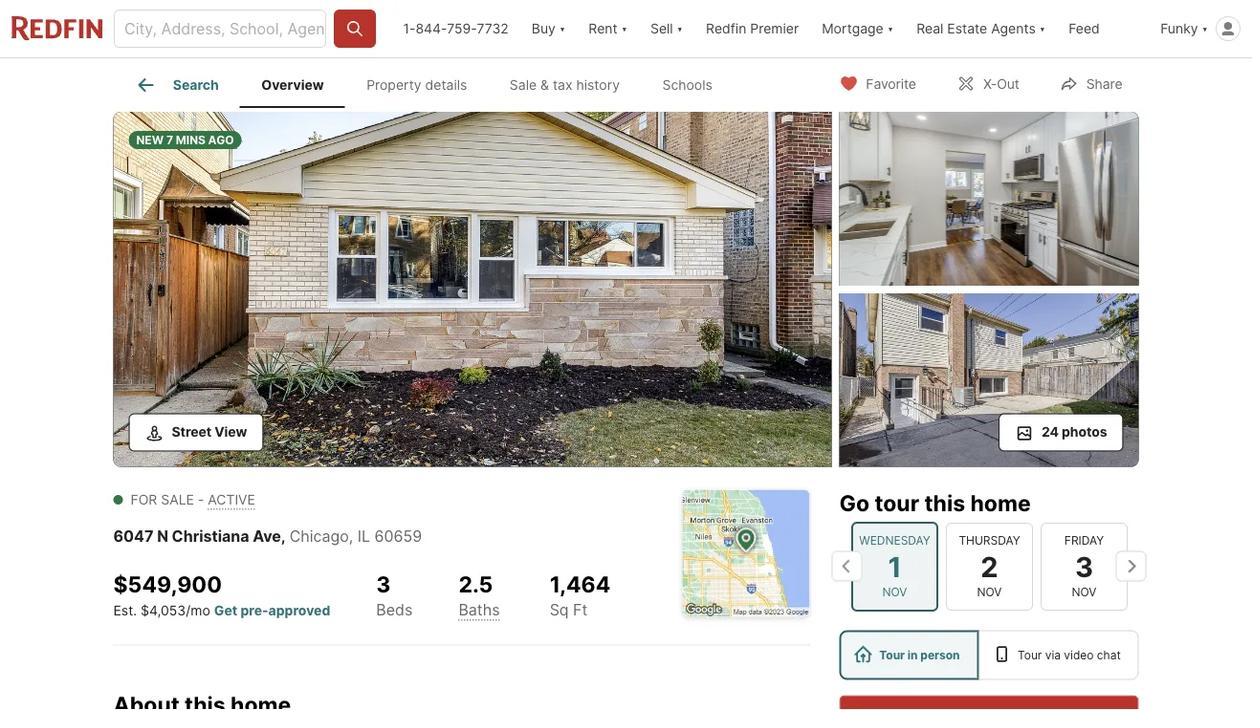 Task type: describe. For each thing, give the bounding box(es) containing it.
rent ▾
[[589, 21, 627, 37]]

baths
[[459, 601, 500, 620]]

rent
[[589, 21, 618, 37]]

via
[[1045, 649, 1061, 662]]

sell
[[650, 21, 673, 37]]

premier
[[750, 21, 799, 37]]

person
[[920, 649, 960, 662]]

mortgage ▾ button
[[810, 0, 905, 57]]

sell ▾ button
[[639, 0, 695, 57]]

thursday 2 nov
[[958, 534, 1020, 599]]

$549,900
[[113, 572, 222, 598]]

1,464 sq ft
[[550, 572, 611, 620]]

feed button
[[1057, 0, 1149, 57]]

redfin
[[706, 21, 746, 37]]

x-out
[[983, 76, 1019, 92]]

▾ for sell ▾
[[677, 21, 683, 37]]

real
[[917, 21, 944, 37]]

ave
[[253, 528, 281, 546]]

2.5
[[459, 572, 493, 598]]

1-844-759-7732 link
[[403, 21, 509, 37]]

friday
[[1064, 534, 1104, 547]]

2.5 baths
[[459, 572, 500, 620]]

sq
[[550, 601, 569, 620]]

24 photos button
[[999, 414, 1123, 452]]

844-
[[416, 21, 447, 37]]

christiana
[[172, 528, 249, 546]]

▾ for buy ▾
[[559, 21, 566, 37]]

approved
[[268, 603, 330, 619]]

mortgage ▾ button
[[822, 0, 894, 57]]

for
[[131, 492, 157, 508]]

search
[[173, 77, 219, 93]]

City, Address, School, Agent, ZIP search field
[[114, 10, 326, 48]]

tour for tour via video chat
[[1018, 649, 1042, 662]]

nov for 1
[[882, 585, 907, 599]]

3 beds
[[376, 572, 413, 620]]

pre-
[[241, 603, 268, 619]]

-
[[198, 492, 204, 508]]

tour via video chat option
[[979, 631, 1139, 681]]

2
[[980, 550, 998, 583]]

tour in person option
[[839, 631, 979, 681]]

details
[[425, 77, 467, 93]]

nov for 2
[[977, 585, 1001, 599]]

funky ▾
[[1160, 21, 1208, 37]]

property details tab
[[345, 62, 488, 108]]

/mo
[[186, 603, 210, 619]]

for sale - active
[[131, 492, 255, 508]]

1
[[888, 550, 901, 583]]

real estate agents ▾
[[917, 21, 1046, 37]]

tour
[[875, 490, 919, 517]]

thursday
[[958, 534, 1020, 547]]

home
[[970, 490, 1031, 517]]

search link
[[135, 74, 219, 97]]

redfin premier button
[[695, 0, 810, 57]]

tour in person
[[879, 649, 960, 662]]

next image
[[1116, 551, 1146, 582]]

get pre-approved link
[[214, 603, 330, 619]]

street view
[[172, 424, 247, 440]]

schools
[[662, 77, 712, 93]]

buy
[[532, 21, 556, 37]]

n
[[157, 528, 168, 546]]

view
[[214, 424, 247, 440]]

mins
[[176, 133, 205, 147]]

new 7 mins ago link
[[113, 112, 832, 471]]

video
[[1064, 649, 1094, 662]]

funky
[[1160, 21, 1198, 37]]

24 photos
[[1042, 424, 1107, 440]]

3 inside the friday 3 nov
[[1075, 550, 1093, 583]]

overview tab
[[240, 62, 345, 108]]

agents
[[991, 21, 1036, 37]]

history
[[576, 77, 620, 93]]

6047
[[113, 528, 153, 546]]

go tour this home
[[839, 490, 1031, 517]]

share button
[[1043, 64, 1139, 103]]

list box containing tour in person
[[839, 631, 1139, 681]]



Task type: vqa. For each thing, say whether or not it's contained in the screenshot.
rightmost days
no



Task type: locate. For each thing, give the bounding box(es) containing it.
schools tab
[[641, 62, 734, 108]]

0 horizontal spatial nov
[[882, 585, 907, 599]]

3 up beds
[[376, 572, 391, 598]]

1 horizontal spatial ,
[[349, 528, 353, 546]]

nov inside wednesday 1 nov
[[882, 585, 907, 599]]

nov down friday
[[1071, 585, 1096, 599]]

nov for 3
[[1071, 585, 1096, 599]]

3 nov from the left
[[1071, 585, 1096, 599]]

tab list
[[113, 58, 749, 108]]

2 horizontal spatial nov
[[1071, 585, 1096, 599]]

2 tour from the left
[[1018, 649, 1042, 662]]

1 , from the left
[[281, 528, 286, 546]]

&
[[541, 77, 549, 93]]

tour via video chat
[[1018, 649, 1121, 662]]

new
[[136, 133, 164, 147]]

nov
[[882, 585, 907, 599], [977, 585, 1001, 599], [1071, 585, 1096, 599]]

0 horizontal spatial tour
[[879, 649, 905, 662]]

sale
[[161, 492, 194, 508]]

24
[[1042, 424, 1059, 440]]

mortgage ▾
[[822, 21, 894, 37]]

6 ▾ from the left
[[1202, 21, 1208, 37]]

1 tour from the left
[[879, 649, 905, 662]]

▾
[[559, 21, 566, 37], [621, 21, 627, 37], [677, 21, 683, 37], [887, 21, 894, 37], [1039, 21, 1046, 37], [1202, 21, 1208, 37]]

, left chicago
[[281, 528, 286, 546]]

friday 3 nov
[[1064, 534, 1104, 599]]

5 ▾ from the left
[[1039, 21, 1046, 37]]

il
[[358, 528, 370, 546]]

baths link
[[459, 601, 500, 620]]

1,464
[[550, 572, 611, 598]]

real estate agents ▾ link
[[917, 0, 1046, 57]]

buy ▾ button
[[520, 0, 577, 57]]

tour left "via"
[[1018, 649, 1042, 662]]

60659
[[375, 528, 422, 546]]

3 ▾ from the left
[[677, 21, 683, 37]]

active link
[[208, 492, 255, 508]]

nov down 2
[[977, 585, 1001, 599]]

sell ▾ button
[[650, 0, 683, 57]]

4 ▾ from the left
[[887, 21, 894, 37]]

sale & tax history tab
[[488, 62, 641, 108]]

ago
[[208, 133, 234, 147]]

6047 n christiana ave , chicago , il 60659
[[113, 528, 422, 546]]

1-844-759-7732
[[403, 21, 509, 37]]

submit search image
[[345, 19, 364, 38]]

x-out button
[[940, 64, 1036, 103]]

previous image
[[832, 551, 862, 582]]

rent ▾ button
[[589, 0, 627, 57]]

▾ right agents in the top of the page
[[1039, 21, 1046, 37]]

this
[[924, 490, 965, 517]]

go
[[839, 490, 870, 517]]

0 horizontal spatial 3
[[376, 572, 391, 598]]

tour left in
[[879, 649, 905, 662]]

redfin premier
[[706, 21, 799, 37]]

rent ▾ button
[[577, 0, 639, 57]]

0 horizontal spatial ,
[[281, 528, 286, 546]]

estate
[[947, 21, 987, 37]]

▾ for rent ▾
[[621, 21, 627, 37]]

new 7 mins ago
[[136, 133, 234, 147]]

photos
[[1062, 424, 1107, 440]]

tour for tour in person
[[879, 649, 905, 662]]

3 down friday
[[1075, 550, 1093, 583]]

6047 n christiana ave, chicago, il 60659 image
[[113, 112, 832, 467], [839, 112, 1139, 286], [839, 293, 1139, 467]]

1 horizontal spatial tour
[[1018, 649, 1042, 662]]

in
[[908, 649, 918, 662]]

beds
[[376, 601, 413, 620]]

ft
[[573, 601, 588, 620]]

$549,900 est. $4,053 /mo get pre-approved
[[113, 572, 330, 619]]

real estate agents ▾ button
[[905, 0, 1057, 57]]

list box
[[839, 631, 1139, 681]]

nov inside the friday 3 nov
[[1071, 585, 1096, 599]]

,
[[281, 528, 286, 546], [349, 528, 353, 546]]

overview
[[261, 77, 324, 93]]

active
[[208, 492, 255, 508]]

▾ for mortgage ▾
[[887, 21, 894, 37]]

wednesday 1 nov
[[859, 534, 930, 599]]

street
[[172, 424, 211, 440]]

▾ right mortgage
[[887, 21, 894, 37]]

nov inside thursday 2 nov
[[977, 585, 1001, 599]]

1 ▾ from the left
[[559, 21, 566, 37]]

street view button
[[129, 414, 263, 452]]

get
[[214, 603, 237, 619]]

favorite button
[[823, 64, 933, 103]]

out
[[997, 76, 1019, 92]]

nov down 1
[[882, 585, 907, 599]]

7
[[166, 133, 173, 147]]

mortgage
[[822, 21, 884, 37]]

▾ right buy
[[559, 21, 566, 37]]

1 horizontal spatial nov
[[977, 585, 1001, 599]]

tour inside option
[[879, 649, 905, 662]]

3 inside 3 beds
[[376, 572, 391, 598]]

property
[[367, 77, 421, 93]]

wednesday
[[859, 534, 930, 547]]

▾ right sell
[[677, 21, 683, 37]]

1 nov from the left
[[882, 585, 907, 599]]

None button
[[851, 522, 938, 612], [946, 523, 1033, 611], [1040, 523, 1127, 611], [851, 522, 938, 612], [946, 523, 1033, 611], [1040, 523, 1127, 611]]

2 , from the left
[[349, 528, 353, 546]]

2 nov from the left
[[977, 585, 1001, 599]]

7732
[[477, 21, 509, 37]]

tab list containing search
[[113, 58, 749, 108]]

est.
[[113, 603, 137, 619]]

chat
[[1097, 649, 1121, 662]]

map entry image
[[683, 490, 810, 617]]

1-
[[403, 21, 416, 37]]

$4,053
[[141, 603, 186, 619]]

share
[[1086, 76, 1123, 92]]

2 ▾ from the left
[[621, 21, 627, 37]]

buy ▾ button
[[532, 0, 566, 57]]

▾ right "rent" at the top of the page
[[621, 21, 627, 37]]

, left the il
[[349, 528, 353, 546]]

sell ▾
[[650, 21, 683, 37]]

feed
[[1069, 21, 1100, 37]]

tour inside option
[[1018, 649, 1042, 662]]

▾ for funky ▾
[[1202, 21, 1208, 37]]

▾ right funky
[[1202, 21, 1208, 37]]

1 horizontal spatial 3
[[1075, 550, 1093, 583]]

x-
[[983, 76, 997, 92]]

759-
[[447, 21, 477, 37]]

chicago
[[290, 528, 349, 546]]

sale
[[510, 77, 537, 93]]



